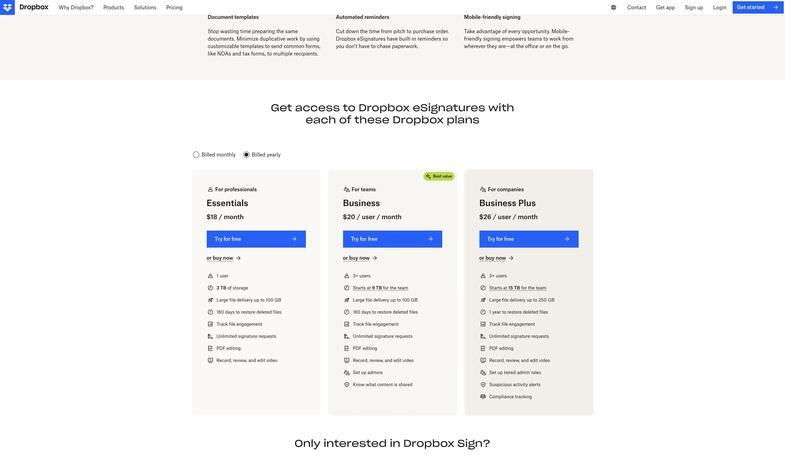 Task type: vqa. For each thing, say whether or not it's contained in the screenshot.


Task type: describe. For each thing, give the bounding box(es) containing it.
team for business
[[398, 285, 408, 291]]

don't
[[346, 43, 358, 49]]

get started link
[[733, 1, 784, 14]]

know
[[353, 382, 365, 387]]

to inside get access to dropbox esignatures with each of these dropbox plans
[[343, 101, 356, 114]]

contact button
[[623, 0, 652, 15]]

try for business
[[351, 236, 359, 242]]

1 vertical spatial have
[[359, 43, 370, 49]]

free for business plus
[[505, 236, 514, 242]]

wherever
[[464, 43, 486, 49]]

editing for essentials
[[227, 346, 241, 351]]

chase
[[377, 43, 391, 49]]

billed yearly
[[252, 152, 281, 158]]

shared
[[399, 382, 413, 387]]

every
[[509, 28, 521, 34]]

track for business
[[353, 322, 364, 327]]

0 vertical spatial forms,
[[306, 43, 321, 49]]

they
[[487, 43, 497, 49]]

signature for business plus
[[511, 334, 530, 339]]

cut
[[336, 28, 345, 34]]

companies
[[497, 186, 524, 193]]

engagement for essentials
[[237, 322, 262, 327]]

the up large file delivery up to 250 gb
[[528, 285, 535, 291]]

set for business
[[353, 370, 360, 375]]

unlimited signature requests for business plus
[[489, 334, 549, 339]]

plus
[[519, 198, 536, 208]]

compliance
[[489, 394, 514, 399]]

value
[[443, 174, 452, 179]]

starts at 9 tb for the team
[[353, 285, 408, 291]]

requests for essentials
[[259, 334, 276, 339]]

3+ for business
[[353, 273, 359, 278]]

login
[[714, 4, 727, 11]]

suspicious activity alerts
[[489, 382, 541, 387]]

for professionals
[[215, 186, 257, 193]]

files for business plus
[[540, 310, 548, 315]]

100 for business
[[402, 297, 410, 303]]

sign
[[685, 4, 696, 11]]

1 user
[[217, 273, 229, 278]]

180 days to restore deleted files for essentials
[[217, 310, 282, 315]]

of for every
[[503, 28, 507, 34]]

and inside stop wasting time preparing the same documents. minimize duplicative work by using customizable templates to send common forms, like ndas and tax forms, to multiple recipients.
[[233, 51, 241, 57]]

try for essentials
[[215, 236, 222, 242]]

document templates
[[208, 14, 259, 20]]

3+ users for business plus
[[489, 273, 507, 278]]

billed monthly
[[202, 152, 236, 158]]

team for business plus
[[536, 285, 547, 291]]

mobile- inside the take advantage of every opportunity. mobile- friendly signing empowers teams to work from wherever they are—at the office or on the go.
[[552, 28, 570, 34]]

or buy now for business plus
[[480, 255, 506, 261]]

for companies
[[488, 186, 524, 193]]

automated reminders
[[336, 14, 390, 20]]

products
[[103, 4, 124, 11]]

get started
[[737, 4, 765, 10]]

try for free for essentials
[[215, 236, 241, 242]]

starts at 15 tb for the team
[[489, 285, 547, 291]]

1 vertical spatial forms,
[[251, 51, 266, 57]]

1 horizontal spatial friendly
[[483, 14, 502, 20]]

reminders inside the cut down the time from pitch to purchase order. dropbox esignatures have built-in reminders so you don't have to chase paperwork.
[[418, 36, 441, 42]]

mobile-friendly signing
[[464, 14, 521, 20]]

try for free for business
[[351, 236, 378, 242]]

$20
[[343, 213, 355, 221]]

the right 9
[[390, 285, 397, 291]]

get for get app
[[657, 4, 665, 11]]

for up large file delivery up to 250 gb
[[522, 285, 527, 291]]

opportunity.
[[522, 28, 551, 34]]

plans
[[447, 113, 480, 126]]

in inside the cut down the time from pitch to purchase order. dropbox esignatures have built-in reminders so you don't have to chase paperwork.
[[412, 36, 416, 42]]

0 horizontal spatial user
[[220, 273, 229, 278]]

requests for business
[[395, 334, 413, 339]]

1 for 1 user
[[217, 273, 218, 278]]

preparing
[[252, 28, 275, 34]]

now for essentials
[[223, 255, 233, 261]]

go.
[[562, 43, 569, 49]]

with
[[489, 101, 515, 114]]

1 vertical spatial teams
[[361, 186, 376, 193]]

paperwork.
[[392, 43, 419, 49]]

these
[[355, 113, 390, 126]]

are—at
[[499, 43, 515, 49]]

by
[[300, 36, 305, 42]]

what
[[366, 382, 376, 387]]

admins
[[368, 370, 383, 375]]

friendly inside the take advantage of every opportunity. mobile- friendly signing empowers teams to work from wherever they are—at the office or on the go.
[[464, 36, 482, 42]]

large file delivery up to 100 gb for business
[[353, 297, 418, 303]]

work inside the take advantage of every opportunity. mobile- friendly signing empowers teams to work from wherever they are—at the office or on the go.
[[550, 36, 561, 42]]

buy for business
[[349, 255, 358, 261]]

business plus
[[480, 198, 536, 208]]

or buy now link for business
[[343, 254, 379, 262]]

or buy now for business
[[343, 255, 370, 261]]

buy for essentials
[[213, 255, 222, 261]]

pdf for essentials
[[217, 346, 225, 351]]

0 vertical spatial mobile-
[[464, 14, 483, 20]]

or for essentials
[[207, 255, 212, 261]]

record, for essentials
[[217, 358, 232, 363]]

track file engagement for business
[[353, 322, 399, 327]]

the down the empowers
[[517, 43, 524, 49]]

month for business plus
[[518, 213, 538, 221]]

tiered
[[504, 370, 516, 375]]

time inside stop wasting time preparing the same documents. minimize duplicative work by using customizable templates to send common forms, like ndas and tax forms, to multiple recipients.
[[240, 28, 251, 34]]

15
[[509, 285, 513, 291]]

interested
[[324, 437, 387, 450]]

common
[[284, 43, 305, 49]]

pricing link
[[161, 0, 188, 15]]

record, review, and edit video for essentials
[[217, 358, 277, 363]]

/ for business plus
[[493, 213, 497, 221]]

try for free link for business
[[343, 231, 442, 248]]

large for business
[[353, 297, 365, 303]]

multiple
[[273, 51, 293, 57]]

signing inside the take advantage of every opportunity. mobile- friendly signing empowers teams to work from wherever they are—at the office or on the go.
[[483, 36, 501, 42]]

pricing
[[166, 4, 183, 11]]

record, for business plus
[[489, 358, 505, 363]]

0 vertical spatial templates
[[235, 14, 259, 20]]

$18 / month
[[207, 213, 244, 221]]

login link
[[709, 0, 732, 15]]

gb for business
[[411, 297, 418, 303]]

and for business plus
[[521, 358, 529, 363]]

teams inside the take advantage of every opportunity. mobile- friendly signing empowers teams to work from wherever they are—at the office or on the go.
[[528, 36, 542, 42]]

duplicative
[[260, 36, 286, 42]]

access
[[295, 101, 340, 114]]

restore for business plus
[[508, 310, 522, 315]]

order.
[[436, 28, 449, 34]]

for for business plus
[[488, 186, 496, 193]]

users for business plus
[[496, 273, 507, 278]]

requests for business plus
[[532, 334, 549, 339]]

deleted for business
[[393, 310, 408, 315]]

the inside the cut down the time from pitch to purchase order. dropbox esignatures have built-in reminders so you don't have to chase paperwork.
[[360, 28, 368, 34]]

user for business plus
[[498, 213, 512, 221]]

products button
[[98, 0, 129, 15]]

sign?
[[458, 437, 491, 450]]

alerts
[[529, 382, 541, 387]]

automated
[[336, 14, 363, 20]]

get app button
[[652, 0, 680, 15]]

editing for business
[[363, 346, 377, 351]]

month for business
[[382, 213, 402, 221]]

time inside the cut down the time from pitch to purchase order. dropbox esignatures have built-in reminders so you don't have to chase paperwork.
[[369, 28, 380, 34]]

/ for essentials
[[219, 213, 222, 221]]

of inside get access to dropbox esignatures with each of these dropbox plans
[[339, 113, 352, 126]]

solutions
[[134, 4, 156, 11]]

9
[[372, 285, 375, 291]]

advantage
[[477, 28, 501, 34]]

tax
[[243, 51, 250, 57]]

or buy now link for essentials
[[207, 254, 242, 262]]

to inside the take advantage of every opportunity. mobile- friendly signing empowers teams to work from wherever they are—at the office or on the go.
[[544, 36, 548, 42]]

or buy now for essentials
[[207, 255, 233, 261]]

video for business
[[403, 358, 414, 363]]

sign up link
[[680, 0, 709, 15]]

large file delivery up to 250 gb
[[489, 297, 555, 303]]

180 for business
[[353, 310, 361, 315]]

content
[[377, 382, 393, 387]]

1 month from the left
[[224, 213, 244, 221]]

document
[[208, 14, 233, 20]]

at for business plus
[[503, 285, 507, 291]]

3 / from the left
[[377, 213, 380, 221]]

why
[[59, 4, 70, 11]]

suspicious
[[489, 382, 512, 387]]

get app
[[657, 4, 675, 11]]

track for essentials
[[217, 322, 228, 327]]

sign up
[[685, 4, 704, 11]]

now for business plus
[[496, 255, 506, 261]]

1 vertical spatial in
[[390, 437, 401, 450]]

days for essentials
[[225, 310, 235, 315]]

or buy now link for business plus
[[480, 254, 515, 262]]

each
[[306, 113, 336, 126]]

tb for business plus
[[514, 285, 520, 291]]

why dropbox? button
[[54, 0, 98, 15]]

buy for business plus
[[486, 255, 495, 261]]

like
[[208, 51, 216, 57]]



Task type: locate. For each thing, give the bounding box(es) containing it.
for for business
[[352, 186, 360, 193]]

2 try for free from the left
[[351, 236, 378, 242]]

review, for essentials
[[233, 358, 247, 363]]

signature for business
[[375, 334, 394, 339]]

days down the starts at 9 tb for the team
[[362, 310, 371, 315]]

business for business plus
[[480, 198, 517, 208]]

set up know
[[353, 370, 360, 375]]

1 / from the left
[[219, 213, 222, 221]]

starts for business plus
[[489, 285, 502, 291]]

3+ users up starts at 15 tb for the team
[[489, 273, 507, 278]]

2 set from the left
[[489, 370, 497, 375]]

2 free from the left
[[368, 236, 378, 242]]

signature for essentials
[[238, 334, 258, 339]]

1 record, from the left
[[217, 358, 232, 363]]

send
[[271, 43, 283, 49]]

3+ users
[[353, 273, 371, 278], [489, 273, 507, 278]]

1 180 from the left
[[217, 310, 224, 315]]

0 horizontal spatial of
[[228, 285, 232, 291]]

2 buy from the left
[[349, 255, 358, 261]]

3 record, review, and edit video from the left
[[489, 358, 550, 363]]

stop wasting time preparing the same documents. minimize duplicative work by using customizable templates to send common forms, like ndas and tax forms, to multiple recipients.
[[208, 28, 321, 57]]

$18
[[207, 213, 217, 221]]

1 horizontal spatial track file engagement
[[353, 322, 399, 327]]

1 time from the left
[[240, 28, 251, 34]]

2 try for free link from the left
[[343, 231, 442, 248]]

0 horizontal spatial starts
[[353, 285, 366, 291]]

forms,
[[306, 43, 321, 49], [251, 51, 266, 57]]

essentials
[[207, 198, 248, 208]]

0 horizontal spatial try for free
[[215, 236, 241, 242]]

1 free from the left
[[232, 236, 241, 242]]

0 horizontal spatial or buy now link
[[207, 254, 242, 262]]

for down $20 / user / month
[[360, 236, 367, 242]]

try
[[215, 236, 222, 242], [351, 236, 359, 242], [488, 236, 495, 242]]

1 unlimited signature requests from the left
[[217, 334, 276, 339]]

2 edit from the left
[[394, 358, 402, 363]]

now
[[223, 255, 233, 261], [360, 255, 370, 261], [496, 255, 506, 261]]

and for business
[[385, 358, 393, 363]]

now for business
[[360, 255, 370, 261]]

3 requests from the left
[[532, 334, 549, 339]]

in
[[412, 36, 416, 42], [390, 437, 401, 450]]

engagement
[[237, 322, 262, 327], [373, 322, 399, 327], [510, 322, 535, 327]]

2 month from the left
[[382, 213, 402, 221]]

restore down the storage
[[241, 310, 255, 315]]

tb right 3
[[220, 285, 226, 291]]

3 pdf editing from the left
[[489, 346, 514, 351]]

1 horizontal spatial files
[[410, 310, 418, 315]]

business
[[343, 198, 380, 208], [480, 198, 517, 208]]

2 or buy now from the left
[[343, 255, 370, 261]]

1 days from the left
[[225, 310, 235, 315]]

restore down large file delivery up to 250 gb
[[508, 310, 522, 315]]

3 or buy now from the left
[[480, 255, 506, 261]]

1 horizontal spatial esignatures
[[413, 101, 486, 114]]

180 days to restore deleted files for business
[[353, 310, 418, 315]]

tracking
[[515, 394, 532, 399]]

1 review, from the left
[[233, 358, 247, 363]]

know what content is shared
[[353, 382, 413, 387]]

of inside the take advantage of every opportunity. mobile- friendly signing empowers teams to work from wherever they are—at the office or on the go.
[[503, 28, 507, 34]]

so
[[443, 36, 448, 42]]

2 horizontal spatial pdf
[[489, 346, 498, 351]]

the
[[277, 28, 284, 34], [360, 28, 368, 34], [517, 43, 524, 49], [553, 43, 561, 49], [390, 285, 397, 291], [528, 285, 535, 291]]

take advantage of every opportunity. mobile- friendly signing empowers teams to work from wherever they are—at the office or on the go.
[[464, 28, 574, 49]]

1 buy from the left
[[213, 255, 222, 261]]

100
[[266, 297, 274, 303], [402, 297, 410, 303]]

templates down the minimize
[[241, 43, 264, 49]]

video for essentials
[[266, 358, 277, 363]]

monthly
[[217, 152, 236, 158]]

starts
[[353, 285, 366, 291], [489, 285, 502, 291]]

of for storage
[[228, 285, 232, 291]]

have right don't
[[359, 43, 370, 49]]

edit for business plus
[[530, 358, 538, 363]]

1 horizontal spatial signature
[[375, 334, 394, 339]]

3 unlimited from the left
[[489, 334, 510, 339]]

250
[[539, 297, 547, 303]]

try for business plus
[[488, 236, 495, 242]]

deleted
[[257, 310, 272, 315], [393, 310, 408, 315], [523, 310, 539, 315]]

1 3+ users from the left
[[353, 273, 371, 278]]

have
[[387, 36, 398, 42], [359, 43, 370, 49]]

work inside stop wasting time preparing the same documents. minimize duplicative work by using customizable templates to send common forms, like ndas and tax forms, to multiple recipients.
[[287, 36, 299, 42]]

3 gb from the left
[[548, 297, 555, 303]]

unlimited for business plus
[[489, 334, 510, 339]]

tb for business
[[376, 285, 382, 291]]

delivery down the starts at 9 tb for the team
[[374, 297, 389, 303]]

2 horizontal spatial delivery
[[510, 297, 526, 303]]

signing up they
[[483, 36, 501, 42]]

starts left 15
[[489, 285, 502, 291]]

4 / from the left
[[493, 213, 497, 221]]

2 pdf from the left
[[353, 346, 362, 351]]

templates
[[235, 14, 259, 20], [241, 43, 264, 49]]

try for free
[[215, 236, 241, 242], [351, 236, 378, 242], [488, 236, 514, 242]]

1 or buy now link from the left
[[207, 254, 242, 262]]

professionals
[[225, 186, 257, 193]]

1 pdf editing from the left
[[217, 346, 241, 351]]

1 horizontal spatial forms,
[[306, 43, 321, 49]]

1 vertical spatial from
[[563, 36, 574, 42]]

same
[[285, 28, 298, 34]]

users up starts at 15 tb for the team
[[496, 273, 507, 278]]

buy
[[213, 255, 222, 261], [349, 255, 358, 261], [486, 255, 495, 261]]

solutions button
[[129, 0, 161, 15]]

2 starts from the left
[[489, 285, 502, 291]]

get inside get access to dropbox esignatures with each of these dropbox plans
[[271, 101, 292, 114]]

1 100 from the left
[[266, 297, 274, 303]]

2 review, from the left
[[370, 358, 384, 363]]

large for business plus
[[489, 297, 501, 303]]

2 horizontal spatial or buy now link
[[480, 254, 515, 262]]

or buy now link
[[207, 254, 242, 262], [343, 254, 379, 262], [480, 254, 515, 262]]

2 deleted from the left
[[393, 310, 408, 315]]

1 horizontal spatial or buy now link
[[343, 254, 379, 262]]

of
[[503, 28, 507, 34], [339, 113, 352, 126], [228, 285, 232, 291]]

of left the storage
[[228, 285, 232, 291]]

edit for essentials
[[257, 358, 265, 363]]

1 track from the left
[[217, 322, 228, 327]]

dropbox inside the cut down the time from pitch to purchase order. dropbox esignatures have built-in reminders so you don't have to chase paperwork.
[[336, 36, 356, 42]]

1 horizontal spatial user
[[362, 213, 375, 221]]

user right the $20
[[362, 213, 375, 221]]

1 horizontal spatial edit
[[394, 358, 402, 363]]

0 horizontal spatial signature
[[238, 334, 258, 339]]

1 vertical spatial mobile-
[[552, 28, 570, 34]]

set up suspicious
[[489, 370, 497, 375]]

user for business
[[362, 213, 375, 221]]

for up essentials
[[215, 186, 223, 193]]

2 unlimited from the left
[[353, 334, 373, 339]]

0 horizontal spatial deleted
[[257, 310, 272, 315]]

try for free down $18 / month
[[215, 236, 241, 242]]

for for business
[[360, 236, 367, 242]]

1 signature from the left
[[238, 334, 258, 339]]

signing up every on the top right
[[503, 14, 521, 20]]

2 days from the left
[[362, 310, 371, 315]]

$26
[[480, 213, 492, 221]]

edit for business
[[394, 358, 402, 363]]

0 horizontal spatial editing
[[227, 346, 241, 351]]

delivery for business plus
[[510, 297, 526, 303]]

2 horizontal spatial editing
[[499, 346, 514, 351]]

from inside the take advantage of every opportunity. mobile- friendly signing empowers teams to work from wherever they are—at the office or on the go.
[[563, 36, 574, 42]]

days down 3 tb of storage
[[225, 310, 235, 315]]

pdf editing for business
[[353, 346, 377, 351]]

1 set from the left
[[353, 370, 360, 375]]

0 horizontal spatial try
[[215, 236, 222, 242]]

0 horizontal spatial work
[[287, 36, 299, 42]]

from inside the cut down the time from pitch to purchase order. dropbox esignatures have built-in reminders so you don't have to chase paperwork.
[[381, 28, 392, 34]]

and for essentials
[[249, 358, 256, 363]]

2 / from the left
[[357, 213, 360, 221]]

restore
[[241, 310, 255, 315], [378, 310, 392, 315], [508, 310, 522, 315]]

friendly up wherever
[[464, 36, 482, 42]]

2 large from the left
[[353, 297, 365, 303]]

3 restore from the left
[[508, 310, 522, 315]]

user
[[362, 213, 375, 221], [498, 213, 512, 221], [220, 273, 229, 278]]

1 delivery from the left
[[237, 297, 253, 303]]

1 editing from the left
[[227, 346, 241, 351]]

down
[[346, 28, 359, 34]]

2 at from the left
[[503, 285, 507, 291]]

the right down
[[360, 28, 368, 34]]

2 horizontal spatial now
[[496, 255, 506, 261]]

0 vertical spatial 1
[[217, 273, 218, 278]]

try for free link for essentials
[[207, 231, 306, 248]]

180 for essentials
[[217, 310, 224, 315]]

is
[[394, 382, 398, 387]]

mobile- up go.
[[552, 28, 570, 34]]

requests
[[259, 334, 276, 339], [395, 334, 413, 339], [532, 334, 549, 339]]

free down $26 / user / month
[[505, 236, 514, 242]]

documents.
[[208, 36, 235, 42]]

esignatures inside get access to dropbox esignatures with each of these dropbox plans
[[413, 101, 486, 114]]

2 users from the left
[[496, 273, 507, 278]]

1 edit from the left
[[257, 358, 265, 363]]

2 now from the left
[[360, 255, 370, 261]]

reminders up the cut down the time from pitch to purchase order. dropbox esignatures have built-in reminders so you don't have to chase paperwork.
[[365, 14, 390, 20]]

time up the minimize
[[240, 28, 251, 34]]

2 horizontal spatial track
[[489, 322, 501, 327]]

record,
[[217, 358, 232, 363], [353, 358, 369, 363], [489, 358, 505, 363]]

starts left 9
[[353, 285, 366, 291]]

teams down the opportunity.
[[528, 36, 542, 42]]

1 horizontal spatial business
[[480, 198, 517, 208]]

0 horizontal spatial have
[[359, 43, 370, 49]]

large down the starts at 9 tb for the team
[[353, 297, 365, 303]]

delivery down starts at 15 tb for the team
[[510, 297, 526, 303]]

1 vertical spatial friendly
[[464, 36, 482, 42]]

3+ up the starts at 9 tb for the team
[[353, 273, 359, 278]]

review,
[[233, 358, 247, 363], [370, 358, 384, 363], [506, 358, 520, 363]]

have down pitch
[[387, 36, 398, 42]]

0 horizontal spatial delivery
[[237, 297, 253, 303]]

0 horizontal spatial for
[[215, 186, 223, 193]]

0 horizontal spatial in
[[390, 437, 401, 450]]

1 horizontal spatial video
[[403, 358, 414, 363]]

1 horizontal spatial team
[[536, 285, 547, 291]]

large file delivery up to 100 gb down the storage
[[217, 297, 281, 303]]

2 horizontal spatial try for free link
[[480, 231, 579, 248]]

0 horizontal spatial video
[[266, 358, 277, 363]]

1 restore from the left
[[241, 310, 255, 315]]

mobile- up take
[[464, 14, 483, 20]]

templates up the minimize
[[235, 14, 259, 20]]

for left companies
[[488, 186, 496, 193]]

or for business
[[343, 255, 348, 261]]

3 review, from the left
[[506, 358, 520, 363]]

ndas
[[217, 51, 231, 57]]

the up duplicative
[[277, 28, 284, 34]]

free down $18 / month
[[232, 236, 241, 242]]

1 horizontal spatial reminders
[[418, 36, 441, 42]]

engagement for business
[[373, 322, 399, 327]]

esignatures inside the cut down the time from pitch to purchase order. dropbox esignatures have built-in reminders so you don't have to chase paperwork.
[[357, 36, 386, 42]]

1 3+ from the left
[[353, 273, 359, 278]]

2 billed from the left
[[252, 152, 266, 158]]

on
[[546, 43, 552, 49]]

pdf editing
[[217, 346, 241, 351], [353, 346, 377, 351], [489, 346, 514, 351]]

3 record, from the left
[[489, 358, 505, 363]]

admin
[[517, 370, 530, 375]]

1 horizontal spatial record, review, and edit video
[[353, 358, 414, 363]]

1 horizontal spatial try for free
[[351, 236, 378, 242]]

for for business plus
[[497, 236, 503, 242]]

1 for 1 year to restore deleted files
[[489, 310, 491, 315]]

free for business
[[368, 236, 378, 242]]

gb for essentials
[[275, 297, 281, 303]]

video for business plus
[[539, 358, 550, 363]]

1 tb from the left
[[220, 285, 226, 291]]

files for business
[[410, 310, 418, 315]]

180 days to restore deleted files down the storage
[[217, 310, 282, 315]]

2 try from the left
[[351, 236, 359, 242]]

unlimited signature requests for essentials
[[217, 334, 276, 339]]

work down same
[[287, 36, 299, 42]]

best
[[433, 174, 442, 179]]

0 horizontal spatial or buy now
[[207, 255, 233, 261]]

team up 250
[[536, 285, 547, 291]]

pdf for business
[[353, 346, 362, 351]]

billed left the monthly
[[202, 152, 215, 158]]

1 for from the left
[[215, 186, 223, 193]]

work
[[287, 36, 299, 42], [550, 36, 561, 42]]

large
[[217, 297, 228, 303], [353, 297, 365, 303], [489, 297, 501, 303]]

2 unlimited signature requests from the left
[[353, 334, 413, 339]]

cut down the time from pitch to purchase order. dropbox esignatures have built-in reminders so you don't have to chase paperwork.
[[336, 28, 449, 49]]

try for free down $20 / user / month
[[351, 236, 378, 242]]

teams
[[528, 36, 542, 42], [361, 186, 376, 193]]

team right 9
[[398, 285, 408, 291]]

track file engagement for business plus
[[489, 322, 535, 327]]

2 track file engagement from the left
[[353, 322, 399, 327]]

editing for business plus
[[499, 346, 514, 351]]

reminders down purchase
[[418, 36, 441, 42]]

video
[[266, 358, 277, 363], [403, 358, 414, 363], [539, 358, 550, 363]]

1 horizontal spatial 180
[[353, 310, 361, 315]]

0 horizontal spatial pdf editing
[[217, 346, 241, 351]]

billed left yearly
[[252, 152, 266, 158]]

2 pdf editing from the left
[[353, 346, 377, 351]]

empowers
[[502, 36, 527, 42]]

0 horizontal spatial 180
[[217, 310, 224, 315]]

for down $18 / month
[[224, 236, 230, 242]]

2 horizontal spatial pdf editing
[[489, 346, 514, 351]]

review, for business plus
[[506, 358, 520, 363]]

1 horizontal spatial in
[[412, 36, 416, 42]]

the right "on"
[[553, 43, 561, 49]]

0 horizontal spatial files
[[273, 310, 282, 315]]

1 horizontal spatial or buy now
[[343, 255, 370, 261]]

user down business plus
[[498, 213, 512, 221]]

large file delivery up to 100 gb down the starts at 9 tb for the team
[[353, 297, 418, 303]]

at left 9
[[367, 285, 371, 291]]

1 team from the left
[[398, 285, 408, 291]]

free for essentials
[[232, 236, 241, 242]]

recipients.
[[294, 51, 318, 57]]

0 horizontal spatial reminders
[[365, 14, 390, 20]]

track file engagement for essentials
[[217, 322, 262, 327]]

get for get started
[[737, 4, 746, 10]]

2 engagement from the left
[[373, 322, 399, 327]]

3 pdf from the left
[[489, 346, 498, 351]]

None radio
[[242, 150, 282, 160]]

3 buy from the left
[[486, 255, 495, 261]]

3+ up starts at 15 tb for the team
[[489, 273, 495, 278]]

unlimited for business
[[353, 334, 373, 339]]

2 restore from the left
[[378, 310, 392, 315]]

pdf editing for essentials
[[217, 346, 241, 351]]

2 3+ from the left
[[489, 273, 495, 278]]

signing
[[503, 14, 521, 20], [483, 36, 501, 42]]

1 engagement from the left
[[237, 322, 262, 327]]

2 video from the left
[[403, 358, 414, 363]]

free down $20 / user / month
[[368, 236, 378, 242]]

2 horizontal spatial video
[[539, 358, 550, 363]]

delivery down the storage
[[237, 297, 253, 303]]

restore for essentials
[[241, 310, 255, 315]]

started
[[747, 4, 765, 10]]

0 horizontal spatial requests
[[259, 334, 276, 339]]

record, for business
[[353, 358, 369, 363]]

1 horizontal spatial mobile-
[[552, 28, 570, 34]]

2 3+ users from the left
[[489, 273, 507, 278]]

get access to dropbox esignatures with each of these dropbox plans
[[271, 101, 515, 126]]

billed for billed monthly
[[202, 152, 215, 158]]

3 tb from the left
[[514, 285, 520, 291]]

1 horizontal spatial of
[[339, 113, 352, 126]]

3+ for business plus
[[489, 273, 495, 278]]

3 try for free link from the left
[[480, 231, 579, 248]]

1 horizontal spatial set
[[489, 370, 497, 375]]

1 horizontal spatial deleted
[[393, 310, 408, 315]]

1 video from the left
[[266, 358, 277, 363]]

1 horizontal spatial month
[[382, 213, 402, 221]]

None radio
[[192, 150, 237, 160]]

1 horizontal spatial 100
[[402, 297, 410, 303]]

purchase
[[413, 28, 435, 34]]

2 horizontal spatial tb
[[514, 285, 520, 291]]

1 up 3
[[217, 273, 218, 278]]

business for business
[[343, 198, 380, 208]]

try down the $20
[[351, 236, 359, 242]]

0 horizontal spatial 180 days to restore deleted files
[[217, 310, 282, 315]]

1 track file engagement from the left
[[217, 322, 262, 327]]

2 horizontal spatial review,
[[506, 358, 520, 363]]

1 horizontal spatial unlimited signature requests
[[353, 334, 413, 339]]

2 horizontal spatial buy
[[486, 255, 495, 261]]

users up the starts at 9 tb for the team
[[360, 273, 371, 278]]

or for business plus
[[480, 255, 485, 261]]

get inside 'link'
[[737, 4, 746, 10]]

tb right 15
[[514, 285, 520, 291]]

team
[[398, 285, 408, 291], [536, 285, 547, 291]]

roles
[[531, 370, 541, 375]]

business down for companies
[[480, 198, 517, 208]]

forms, right tax
[[251, 51, 266, 57]]

0 vertical spatial signing
[[503, 14, 521, 20]]

0 horizontal spatial unlimited signature requests
[[217, 334, 276, 339]]

3 large from the left
[[489, 297, 501, 303]]

using
[[307, 36, 320, 42]]

1 vertical spatial signing
[[483, 36, 501, 42]]

track for business plus
[[489, 322, 501, 327]]

2 horizontal spatial track file engagement
[[489, 322, 535, 327]]

from left pitch
[[381, 28, 392, 34]]

tb right 9
[[376, 285, 382, 291]]

1 horizontal spatial restore
[[378, 310, 392, 315]]

2 100 from the left
[[402, 297, 410, 303]]

1 users from the left
[[360, 273, 371, 278]]

2 record, from the left
[[353, 358, 369, 363]]

1 horizontal spatial 3+ users
[[489, 273, 507, 278]]

try down $18
[[215, 236, 222, 242]]

1 try from the left
[[215, 236, 222, 242]]

1 horizontal spatial work
[[550, 36, 561, 42]]

built-
[[399, 36, 412, 42]]

1 business from the left
[[343, 198, 380, 208]]

try for free link
[[207, 231, 306, 248], [343, 231, 442, 248], [480, 231, 579, 248]]

try for free down $26 / user / month
[[488, 236, 514, 242]]

1 horizontal spatial pdf editing
[[353, 346, 377, 351]]

office
[[525, 43, 539, 49]]

for up the $20
[[352, 186, 360, 193]]

mobile-
[[464, 14, 483, 20], [552, 28, 570, 34]]

month
[[224, 213, 244, 221], [382, 213, 402, 221], [518, 213, 538, 221]]

2 horizontal spatial signature
[[511, 334, 530, 339]]

0 horizontal spatial gb
[[275, 297, 281, 303]]

engagement for business plus
[[510, 322, 535, 327]]

forms, down using
[[306, 43, 321, 49]]

$26 / user / month
[[480, 213, 538, 221]]

2 180 from the left
[[353, 310, 361, 315]]

1 horizontal spatial track
[[353, 322, 364, 327]]

3 editing from the left
[[499, 346, 514, 351]]

1 record, review, and edit video from the left
[[217, 358, 277, 363]]

0 horizontal spatial try for free link
[[207, 231, 306, 248]]

1 left year
[[489, 310, 491, 315]]

record, review, and edit video for business plus
[[489, 358, 550, 363]]

0 horizontal spatial mobile-
[[464, 14, 483, 20]]

get inside popup button
[[657, 4, 665, 11]]

3 track file engagement from the left
[[489, 322, 535, 327]]

for
[[224, 236, 230, 242], [360, 236, 367, 242], [497, 236, 503, 242], [383, 285, 389, 291], [522, 285, 527, 291]]

2 horizontal spatial user
[[498, 213, 512, 221]]

billed for billed yearly
[[252, 152, 266, 158]]

2 horizontal spatial engagement
[[510, 322, 535, 327]]

deleted for business plus
[[523, 310, 539, 315]]

try for free link for business plus
[[480, 231, 579, 248]]

1 now from the left
[[223, 255, 233, 261]]

wasting
[[220, 28, 239, 34]]

2 track from the left
[[353, 322, 364, 327]]

file
[[230, 297, 236, 303], [366, 297, 372, 303], [502, 297, 509, 303], [229, 322, 235, 327], [366, 322, 372, 327], [502, 322, 508, 327]]

user up 3 tb of storage
[[220, 273, 229, 278]]

1 pdf from the left
[[217, 346, 225, 351]]

3+ users up the starts at 9 tb for the team
[[353, 273, 371, 278]]

0 horizontal spatial buy
[[213, 255, 222, 261]]

delivery for essentials
[[237, 297, 253, 303]]

2 horizontal spatial try
[[488, 236, 495, 242]]

1 try for free from the left
[[215, 236, 241, 242]]

teams up $20 / user / month
[[361, 186, 376, 193]]

0 horizontal spatial free
[[232, 236, 241, 242]]

0 horizontal spatial users
[[360, 273, 371, 278]]

restore down the starts at 9 tb for the team
[[378, 310, 392, 315]]

set for business plus
[[489, 370, 497, 375]]

0 horizontal spatial restore
[[241, 310, 255, 315]]

1 horizontal spatial for
[[352, 186, 360, 193]]

at for business
[[367, 285, 371, 291]]

of left every on the top right
[[503, 28, 507, 34]]

work up "on"
[[550, 36, 561, 42]]

or
[[540, 43, 545, 49], [207, 255, 212, 261], [343, 255, 348, 261], [480, 255, 485, 261]]

the inside stop wasting time preparing the same documents. minimize duplicative work by using customizable templates to send common forms, like ndas and tax forms, to multiple recipients.
[[277, 28, 284, 34]]

0 horizontal spatial edit
[[257, 358, 265, 363]]

1 vertical spatial reminders
[[418, 36, 441, 42]]

1 horizontal spatial now
[[360, 255, 370, 261]]

3 month from the left
[[518, 213, 538, 221]]

3 delivery from the left
[[510, 297, 526, 303]]

1 at from the left
[[367, 285, 371, 291]]

/ for business
[[357, 213, 360, 221]]

1 horizontal spatial review,
[[370, 358, 384, 363]]

business down "for teams"
[[343, 198, 380, 208]]

take
[[464, 28, 475, 34]]

1 requests from the left
[[259, 334, 276, 339]]

1 year to restore deleted files
[[489, 310, 548, 315]]

large down 3
[[217, 297, 228, 303]]

from up go.
[[563, 36, 574, 42]]

friendly up advantage
[[483, 14, 502, 20]]

days for business
[[362, 310, 371, 315]]

for teams
[[352, 186, 376, 193]]

3
[[217, 285, 219, 291]]

of right each
[[339, 113, 352, 126]]

pdf editing for business plus
[[489, 346, 514, 351]]

100 for essentials
[[266, 297, 274, 303]]

time up chase
[[369, 28, 380, 34]]

large for essentials
[[217, 297, 228, 303]]

customizable
[[208, 43, 239, 49]]

templates inside stop wasting time preparing the same documents. minimize duplicative work by using customizable templates to send common forms, like ndas and tax forms, to multiple recipients.
[[241, 43, 264, 49]]

0 horizontal spatial now
[[223, 255, 233, 261]]

180 days to restore deleted files down the starts at 9 tb for the team
[[353, 310, 418, 315]]

0 horizontal spatial 3+
[[353, 273, 359, 278]]

1 large file delivery up to 100 gb from the left
[[217, 297, 281, 303]]

for for essentials
[[215, 186, 223, 193]]

0 horizontal spatial forms,
[[251, 51, 266, 57]]

3 try for free from the left
[[488, 236, 514, 242]]

1 horizontal spatial record,
[[353, 358, 369, 363]]

you
[[336, 43, 344, 49]]

3+ users for business
[[353, 273, 371, 278]]

large up year
[[489, 297, 501, 303]]

for right 9
[[383, 285, 389, 291]]

large file delivery up to 100 gb for essentials
[[217, 297, 281, 303]]

best value
[[433, 174, 452, 179]]

storage
[[233, 285, 248, 291]]

get for get access to dropbox esignatures with each of these dropbox plans
[[271, 101, 292, 114]]

2 work from the left
[[550, 36, 561, 42]]

$20 / user / month
[[343, 213, 402, 221]]

restore for business
[[378, 310, 392, 315]]

for down $26 / user / month
[[497, 236, 503, 242]]

2 team from the left
[[536, 285, 547, 291]]

3 deleted from the left
[[523, 310, 539, 315]]

2 requests from the left
[[395, 334, 413, 339]]

set up tiered admin roles
[[489, 370, 541, 375]]

1 horizontal spatial tb
[[376, 285, 382, 291]]

1 billed from the left
[[202, 152, 215, 158]]

try down $26
[[488, 236, 495, 242]]

tb
[[220, 285, 226, 291], [376, 285, 382, 291], [514, 285, 520, 291]]

deleted for essentials
[[257, 310, 272, 315]]

at left 15
[[503, 285, 507, 291]]

up
[[698, 4, 704, 11], [254, 297, 259, 303], [391, 297, 396, 303], [527, 297, 532, 303], [361, 370, 367, 375], [498, 370, 503, 375]]

activity
[[513, 382, 528, 387]]

pdf for business plus
[[489, 346, 498, 351]]

track file engagement
[[217, 322, 262, 327], [353, 322, 399, 327], [489, 322, 535, 327]]

0 horizontal spatial time
[[240, 28, 251, 34]]

0 vertical spatial have
[[387, 36, 398, 42]]

3 for from the left
[[488, 186, 496, 193]]

only
[[295, 437, 321, 450]]

or inside the take advantage of every opportunity. mobile- friendly signing empowers teams to work from wherever they are—at the office or on the go.
[[540, 43, 545, 49]]

0 vertical spatial of
[[503, 28, 507, 34]]

2 horizontal spatial edit
[[530, 358, 538, 363]]

2 large file delivery up to 100 gb from the left
[[353, 297, 418, 303]]

0 horizontal spatial track
[[217, 322, 228, 327]]

1 horizontal spatial users
[[496, 273, 507, 278]]

0 horizontal spatial from
[[381, 28, 392, 34]]

gb for business plus
[[548, 297, 555, 303]]

5 / from the left
[[513, 213, 517, 221]]



